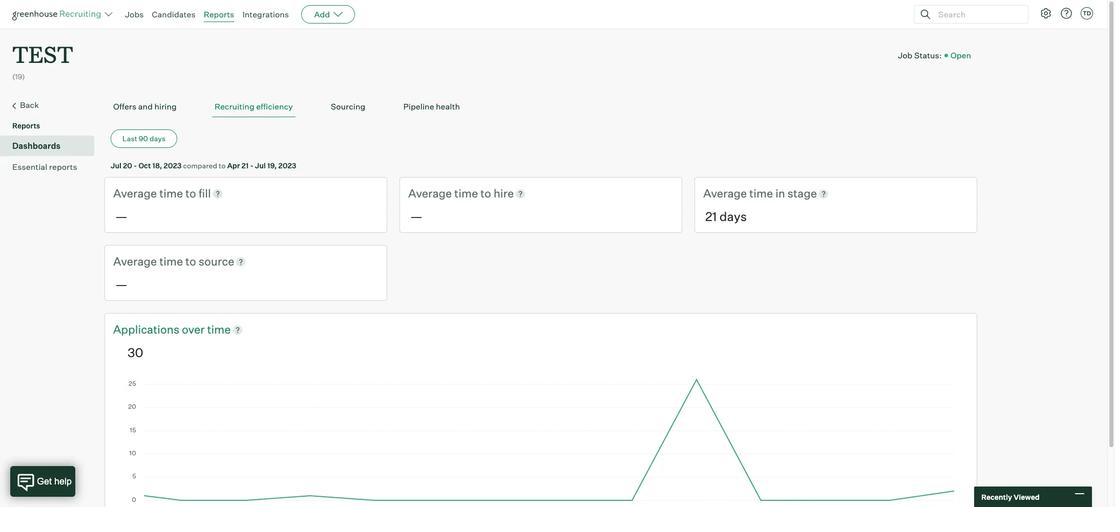 Task type: describe. For each thing, give the bounding box(es) containing it.
and
[[138, 102, 153, 112]]

to for hire
[[481, 187, 491, 200]]

1 horizontal spatial 21
[[706, 209, 717, 224]]

offers
[[113, 102, 136, 112]]

Search text field
[[936, 7, 1019, 22]]

average for fill
[[113, 187, 157, 200]]

xychart image
[[128, 377, 955, 508]]

0 horizontal spatial reports
[[12, 122, 40, 130]]

recruiting
[[215, 102, 255, 112]]

dashboards
[[12, 141, 61, 151]]

time right over
[[207, 323, 231, 337]]

tab list containing offers and hiring
[[111, 96, 972, 117]]

time for source
[[159, 255, 183, 268]]

sourcing
[[331, 102, 366, 112]]

hire
[[494, 187, 514, 200]]

time link
[[207, 322, 231, 338]]

pipeline
[[403, 102, 434, 112]]

oct
[[139, 162, 151, 170]]

over link
[[182, 322, 207, 338]]

apr
[[227, 162, 240, 170]]

average time in
[[704, 187, 788, 200]]

test link
[[12, 29, 73, 71]]

to for fill
[[185, 187, 196, 200]]

2 2023 from the left
[[278, 162, 296, 170]]

recently viewed
[[982, 493, 1040, 502]]

hiring
[[154, 102, 177, 112]]

test
[[12, 39, 73, 69]]

90
[[139, 134, 148, 143]]

source
[[199, 255, 234, 268]]

reports
[[49, 162, 77, 172]]

in
[[776, 187, 785, 200]]

recruiting efficiency button
[[212, 96, 296, 117]]

2 jul from the left
[[255, 162, 266, 170]]

td
[[1083, 10, 1091, 17]]

last
[[122, 134, 137, 143]]

1 2023 from the left
[[164, 162, 182, 170]]

1 vertical spatial days
[[720, 209, 747, 224]]

average for source
[[113, 255, 157, 268]]

days inside the last 90 days button
[[150, 134, 166, 143]]

applications link
[[113, 322, 182, 338]]

td button
[[1079, 5, 1096, 22]]

viewed
[[1014, 493, 1040, 502]]

jul 20 - oct 18, 2023 compared to apr 21 - jul 19, 2023
[[111, 162, 296, 170]]

— for source
[[115, 277, 128, 292]]

to for source
[[185, 255, 196, 268]]

19,
[[267, 162, 277, 170]]

essential reports
[[12, 162, 77, 172]]

18,
[[152, 162, 162, 170]]

fill
[[199, 187, 211, 200]]

— for hire
[[410, 209, 423, 224]]

job status:
[[898, 50, 942, 60]]

(19)
[[12, 72, 25, 81]]

job
[[898, 50, 913, 60]]

integrations link
[[243, 9, 289, 19]]

back
[[20, 100, 39, 110]]

time for stage
[[750, 187, 773, 200]]

jobs link
[[125, 9, 144, 19]]

open
[[951, 50, 972, 60]]



Task type: vqa. For each thing, say whether or not it's contained in the screenshot.
first Jacob Rogers 'link' from the top
no



Task type: locate. For each thing, give the bounding box(es) containing it.
essential reports link
[[12, 161, 90, 173]]

applications over
[[113, 323, 207, 337]]

sourcing button
[[328, 96, 368, 117]]

0 horizontal spatial 2023
[[164, 162, 182, 170]]

status:
[[915, 50, 942, 60]]

0 horizontal spatial jul
[[111, 162, 121, 170]]

compared
[[183, 162, 217, 170]]

candidates link
[[152, 9, 196, 19]]

average time to for fill
[[113, 187, 199, 200]]

21 days
[[706, 209, 747, 224]]

back link
[[12, 99, 90, 112]]

0 horizontal spatial -
[[134, 162, 137, 170]]

2023 right 19,
[[278, 162, 296, 170]]

1 horizontal spatial days
[[720, 209, 747, 224]]

configure image
[[1040, 7, 1052, 19]]

average time to for source
[[113, 255, 199, 268]]

to left the apr
[[219, 162, 226, 170]]

test (19)
[[12, 39, 73, 81]]

1 horizontal spatial 2023
[[278, 162, 296, 170]]

candidates
[[152, 9, 196, 19]]

to
[[219, 162, 226, 170], [185, 187, 196, 200], [481, 187, 491, 200], [185, 255, 196, 268]]

- right 20
[[134, 162, 137, 170]]

2 - from the left
[[250, 162, 254, 170]]

average time to
[[113, 187, 199, 200], [408, 187, 494, 200], [113, 255, 199, 268]]

jobs
[[125, 9, 144, 19]]

30
[[128, 345, 143, 361]]

1 horizontal spatial reports
[[204, 9, 234, 19]]

to left source
[[185, 255, 196, 268]]

health
[[436, 102, 460, 112]]

last 90 days button
[[111, 130, 177, 148]]

time
[[159, 187, 183, 200], [455, 187, 478, 200], [750, 187, 773, 200], [159, 255, 183, 268], [207, 323, 231, 337]]

0 vertical spatial 21
[[242, 162, 249, 170]]

reports
[[204, 9, 234, 19], [12, 122, 40, 130]]

0 horizontal spatial 21
[[242, 162, 249, 170]]

20
[[123, 162, 132, 170]]

2023
[[164, 162, 182, 170], [278, 162, 296, 170]]

add button
[[301, 5, 355, 24]]

-
[[134, 162, 137, 170], [250, 162, 254, 170]]

dashboards link
[[12, 140, 90, 152]]

0 vertical spatial days
[[150, 134, 166, 143]]

average
[[113, 187, 157, 200], [408, 187, 452, 200], [704, 187, 747, 200], [113, 255, 157, 268]]

recently
[[982, 493, 1013, 502]]

days
[[150, 134, 166, 143], [720, 209, 747, 224]]

days right 90
[[150, 134, 166, 143]]

offers and hiring button
[[111, 96, 179, 117]]

1 jul from the left
[[111, 162, 121, 170]]

pipeline health
[[403, 102, 460, 112]]

over
[[182, 323, 205, 337]]

jul left 19,
[[255, 162, 266, 170]]

reports link
[[204, 9, 234, 19]]

reports right candidates
[[204, 9, 234, 19]]

2023 right 18,
[[164, 162, 182, 170]]

time down 18,
[[159, 187, 183, 200]]

0 horizontal spatial days
[[150, 134, 166, 143]]

to left hire
[[481, 187, 491, 200]]

jul left 20
[[111, 162, 121, 170]]

1 vertical spatial 21
[[706, 209, 717, 224]]

efficiency
[[256, 102, 293, 112]]

— for fill
[[115, 209, 128, 224]]

time left the in
[[750, 187, 773, 200]]

applications
[[113, 323, 180, 337]]

recruiting efficiency
[[215, 102, 293, 112]]

average time to for hire
[[408, 187, 494, 200]]

offers and hiring
[[113, 102, 177, 112]]

1 horizontal spatial jul
[[255, 162, 266, 170]]

td button
[[1081, 7, 1093, 19]]

average for hire
[[408, 187, 452, 200]]

time for hire
[[455, 187, 478, 200]]

average for stage
[[704, 187, 747, 200]]

greenhouse recruiting image
[[12, 8, 105, 20]]

days down average time in
[[720, 209, 747, 224]]

jul
[[111, 162, 121, 170], [255, 162, 266, 170]]

time left hire
[[455, 187, 478, 200]]

1 vertical spatial reports
[[12, 122, 40, 130]]

integrations
[[243, 9, 289, 19]]

21 right the apr
[[242, 162, 249, 170]]

21 down average time in
[[706, 209, 717, 224]]

reports down back
[[12, 122, 40, 130]]

last 90 days
[[122, 134, 166, 143]]

21
[[242, 162, 249, 170], [706, 209, 717, 224]]

to left fill
[[185, 187, 196, 200]]

stage
[[788, 187, 817, 200]]

—
[[115, 209, 128, 224], [410, 209, 423, 224], [115, 277, 128, 292]]

pipeline health button
[[401, 96, 463, 117]]

time for fill
[[159, 187, 183, 200]]

tab list
[[111, 96, 972, 117]]

- right the apr
[[250, 162, 254, 170]]

add
[[314, 9, 330, 19]]

essential
[[12, 162, 47, 172]]

1 horizontal spatial -
[[250, 162, 254, 170]]

1 - from the left
[[134, 162, 137, 170]]

0 vertical spatial reports
[[204, 9, 234, 19]]

time left source
[[159, 255, 183, 268]]



